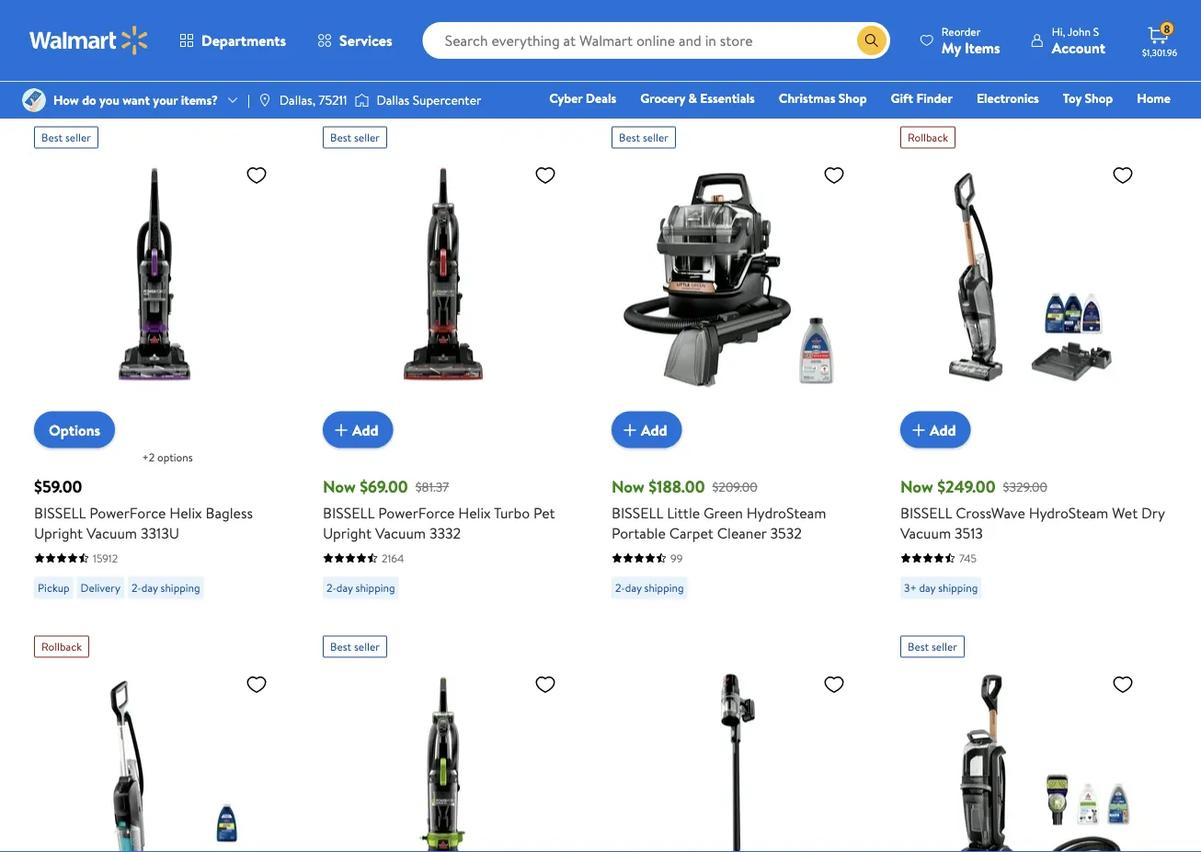Task type: vqa. For each thing, say whether or not it's contained in the screenshot.
right Black
no



Task type: describe. For each thing, give the bounding box(es) containing it.
items
[[965, 37, 1001, 58]]

bissell revolution hydrosteam carpet cleaner, 3428 image
[[901, 666, 1142, 853]]

my
[[942, 37, 962, 58]]

reorder my items
[[942, 23, 1001, 58]]

powerforce inside now $69.00 $81.37 bissell powerforce helix turbo pet upright vacuum 3332
[[378, 503, 455, 523]]

toy shop
[[1064, 89, 1114, 107]]

add to favorites list, bissell revolution hydrosteam carpet cleaner, 3428 image
[[1112, 673, 1135, 696]]

+2 options
[[142, 450, 193, 466]]

cyber deals
[[549, 89, 617, 107]]

3513
[[955, 523, 984, 544]]

bissell for now $188.00
[[612, 503, 664, 523]]

christmas shop
[[779, 89, 867, 107]]

best seller for $69.00
[[330, 130, 380, 146]]

add for $188.00
[[641, 420, 668, 440]]

new products
[[34, 88, 146, 113]]

shop for christmas shop
[[839, 89, 867, 107]]

add for $249.00
[[930, 420, 957, 440]]

$69.00
[[360, 475, 408, 498]]

little
[[667, 503, 700, 523]]

now $69.00 $81.37 bissell powerforce helix turbo pet upright vacuum 3332
[[323, 475, 555, 544]]

portable
[[612, 523, 666, 544]]

best for bissell
[[41, 130, 63, 146]]

add to favorites list, bissell crosswave hydrosteam wet dry vacuum 3513 image
[[1112, 164, 1135, 187]]

fashion
[[842, 115, 884, 133]]

vacuum inside $59.00 bissell powerforce helix bagless upright vacuum 3313u
[[86, 523, 137, 544]]

add button for $69.00
[[323, 412, 393, 449]]

fashion link
[[833, 114, 893, 134]]

bissell crosswave hydrosteam wet dry vacuum 3513 image
[[901, 156, 1142, 397]]

rollback for rollback group
[[41, 640, 82, 655]]

services
[[340, 30, 393, 51]]

add for $69.00
[[352, 420, 379, 440]]

add to favorites list, bissell powerforce helix bagless upright vacuum 3313u image
[[246, 164, 268, 187]]

add button for $249.00
[[901, 412, 971, 449]]

$59.00 bissell powerforce helix bagless upright vacuum 3313u
[[34, 475, 253, 544]]

grocery
[[641, 89, 686, 107]]

vacuum inside now $69.00 $81.37 bissell powerforce helix turbo pet upright vacuum 3332
[[375, 523, 426, 544]]

powerforce inside $59.00 bissell powerforce helix bagless upright vacuum 3313u
[[89, 503, 166, 523]]

$1,301.96
[[1143, 46, 1178, 58]]

electronics
[[977, 89, 1040, 107]]

add to cart image for now $249.00
[[908, 419, 930, 441]]

add to cart image
[[619, 419, 641, 441]]

75211
[[319, 91, 347, 109]]

rollback for the now $249.00 group
[[908, 130, 949, 146]]

gift
[[891, 89, 914, 107]]

s
[[1094, 23, 1100, 39]]

products
[[75, 88, 146, 113]]

bagless
[[206, 503, 253, 523]]

toy
[[1064, 89, 1082, 107]]

you
[[99, 91, 120, 109]]

now $69.00 group
[[323, 119, 590, 607]]

seller for $69.00
[[354, 130, 380, 146]]

bissell little green hydrosteam portable carpet cleaner 3532 image
[[612, 156, 853, 397]]

christmas shop link
[[771, 88, 876, 108]]

items?
[[181, 91, 218, 109]]

reorder
[[942, 23, 981, 39]]

debit
[[1061, 115, 1093, 133]]

upright inside now $69.00 $81.37 bissell powerforce helix turbo pet upright vacuum 3332
[[323, 523, 372, 544]]

cleaner
[[717, 523, 767, 544]]

bissell powerforce helix bagless upright vacuum 3313u image
[[34, 156, 275, 397]]

new
[[34, 88, 70, 113]]

walmart image
[[29, 26, 149, 55]]

upright inside $59.00 bissell powerforce helix bagless upright vacuum 3313u
[[34, 523, 83, 544]]

+2
[[142, 450, 155, 466]]

john
[[1068, 23, 1091, 39]]

bissell inside $59.00 bissell powerforce helix bagless upright vacuum 3313u
[[34, 503, 86, 523]]

one debit
[[1030, 115, 1093, 133]]

$81.37
[[416, 478, 449, 496]]

day for now $249.00
[[920, 581, 936, 596]]

$59.00 group
[[34, 119, 301, 607]]

2164
[[382, 551, 404, 567]]

$59.00
[[34, 475, 82, 498]]

$209.00
[[713, 478, 758, 496]]

shipping for now $188.00
[[645, 581, 684, 596]]

home fashion
[[842, 89, 1171, 133]]

2-day shipping for now $69.00
[[327, 581, 395, 596]]

|
[[248, 91, 250, 109]]

 image for dallas, 75211
[[257, 93, 272, 108]]

3+ day shipping
[[904, 581, 978, 596]]

now $249.00 group
[[901, 119, 1168, 607]]

add to favorites list, bissell powerlifter turbo cordless stick vacuum 3789x image
[[824, 673, 846, 696]]

do
[[82, 91, 96, 109]]

seller for bissell
[[65, 130, 91, 146]]

add to favorites list, bissell powerforce helix turbo pet upright vacuum 3332 image
[[535, 164, 557, 187]]

wet
[[1113, 503, 1138, 523]]

shipping inside $59.00 group
[[161, 581, 200, 596]]

add to favorites list, bissell little green hydrosteam portable carpet cleaner 3532 image
[[824, 164, 846, 187]]

delivery
[[81, 581, 121, 596]]

add button for $188.00
[[612, 412, 682, 449]]

 image for how do you want your items?
[[22, 88, 46, 112]]

how do you want your items?
[[53, 91, 218, 109]]

toy shop link
[[1055, 88, 1122, 108]]

deals
[[586, 89, 617, 107]]

shipping for now $69.00
[[356, 581, 395, 596]]

helix inside now $69.00 $81.37 bissell powerforce helix turbo pet upright vacuum 3332
[[459, 503, 491, 523]]

add to favorites list, bissell powerforce helix turbo rewind pet upright vacuum 3333 image
[[535, 673, 557, 696]]

3532
[[771, 523, 802, 544]]

best for $188.00
[[619, 130, 641, 146]]

bissell powerlifter turbo cordless stick vacuum 3789x image
[[612, 666, 853, 853]]

now for now $188.00
[[612, 475, 645, 498]]

gift finder
[[891, 89, 953, 107]]

want
[[123, 91, 150, 109]]

bissell for now $69.00
[[323, 503, 375, 523]]

registry
[[959, 115, 1006, 133]]

departments
[[202, 30, 286, 51]]

bissell powerforce helix turbo pet upright vacuum 3332 image
[[323, 156, 564, 397]]

bissell® crosswave® hard floor expert wet dry vacuum 3831 image
[[34, 666, 275, 853]]

$329.00
[[1003, 478, 1048, 496]]



Task type: locate. For each thing, give the bounding box(es) containing it.
shipping down 745
[[939, 581, 978, 596]]

3 shipping from the left
[[645, 581, 684, 596]]

99
[[671, 551, 683, 567]]

options
[[49, 420, 100, 441]]

1 now from the left
[[323, 475, 356, 498]]

2 best seller group from the left
[[901, 629, 1168, 853]]

add up $69.00
[[352, 420, 379, 440]]

2-
[[132, 581, 142, 596], [327, 581, 337, 596], [616, 581, 626, 596]]

helix left bagless
[[170, 503, 202, 523]]

1 horizontal spatial best seller group
[[901, 629, 1168, 853]]

2-day shipping inside $59.00 group
[[132, 581, 200, 596]]

options link
[[34, 412, 115, 449]]

 image left how
[[22, 88, 46, 112]]

0 horizontal spatial rollback
[[41, 640, 82, 655]]

now up portable
[[612, 475, 645, 498]]

1 hydrosteam from the left
[[747, 503, 827, 523]]

christmas
[[779, 89, 836, 107]]

2 horizontal spatial now
[[901, 475, 934, 498]]

2-day shipping down 2164
[[327, 581, 395, 596]]

1 horizontal spatial hydrosteam
[[1029, 503, 1109, 523]]

rollback inside group
[[41, 640, 82, 655]]

powerforce down $81.37
[[378, 503, 455, 523]]

add up "$249.00"
[[930, 420, 957, 440]]

1 upright from the left
[[34, 523, 83, 544]]

2- inside now $188.00 group
[[616, 581, 626, 596]]

cyber deals link
[[541, 88, 625, 108]]

add
[[352, 420, 379, 440], [641, 420, 668, 440], [930, 420, 957, 440]]

2 vacuum from the left
[[375, 523, 426, 544]]

1 horizontal spatial vacuum
[[375, 523, 426, 544]]

walmart+ link
[[1108, 114, 1180, 134]]

0 horizontal spatial upright
[[34, 523, 83, 544]]

2 add from the left
[[641, 420, 668, 440]]

crosswave
[[956, 503, 1026, 523]]

now left "$249.00"
[[901, 475, 934, 498]]

1 horizontal spatial upright
[[323, 523, 372, 544]]

add button
[[323, 412, 393, 449], [612, 412, 682, 449], [901, 412, 971, 449]]

shipping down 3313u
[[161, 581, 200, 596]]

helix
[[170, 503, 202, 523], [459, 503, 491, 523]]

now $249.00 $329.00 bissell crosswave hydrosteam wet dry vacuum 3513
[[901, 475, 1165, 544]]

now inside now $69.00 $81.37 bissell powerforce helix turbo pet upright vacuum 3332
[[323, 475, 356, 498]]

vacuum left '3513' at the bottom right of the page
[[901, 523, 952, 544]]

1 vacuum from the left
[[86, 523, 137, 544]]

dry
[[1142, 503, 1165, 523]]

$188.00
[[649, 475, 705, 498]]

1 horizontal spatial 2-
[[327, 581, 337, 596]]

2 horizontal spatial vacuum
[[901, 523, 952, 544]]

add button inside now $69.00 group
[[323, 412, 393, 449]]

bissell inside now $69.00 $81.37 bissell powerforce helix turbo pet upright vacuum 3332
[[323, 503, 375, 523]]

account
[[1052, 37, 1106, 58]]

$249.00
[[938, 475, 996, 498]]

best seller inside $59.00 group
[[41, 130, 91, 146]]

3313u
[[141, 523, 180, 544]]

1 horizontal spatial now
[[612, 475, 645, 498]]

2-day shipping inside now $69.00 group
[[327, 581, 395, 596]]

vacuum up 15912
[[86, 523, 137, 544]]

auto link
[[900, 114, 944, 134]]

now
[[323, 475, 356, 498], [612, 475, 645, 498], [901, 475, 934, 498]]

rollback
[[908, 130, 949, 146], [41, 640, 82, 655]]

bissell left little
[[612, 503, 664, 523]]

upright down $69.00
[[323, 523, 372, 544]]

how
[[53, 91, 79, 109]]

1 shipping from the left
[[161, 581, 200, 596]]

best seller group
[[323, 629, 590, 853], [901, 629, 1168, 853]]

1 horizontal spatial add button
[[612, 412, 682, 449]]

add up $188.00
[[641, 420, 668, 440]]

0 horizontal spatial vacuum
[[86, 523, 137, 544]]

2-day shipping inside now $188.00 group
[[616, 581, 684, 596]]

2- inside now $69.00 group
[[327, 581, 337, 596]]

green
[[704, 503, 743, 523]]

pickup
[[38, 581, 70, 596]]

now left $69.00
[[323, 475, 356, 498]]

2-day shipping for now $188.00
[[616, 581, 684, 596]]

add to cart image
[[330, 419, 352, 441], [908, 419, 930, 441]]

rollback down 'pickup' on the left of page
[[41, 640, 82, 655]]

home link
[[1129, 88, 1180, 108]]

vacuum
[[86, 523, 137, 544], [375, 523, 426, 544], [901, 523, 952, 544]]

1 horizontal spatial rollback
[[908, 130, 949, 146]]

3 add button from the left
[[901, 412, 971, 449]]

1 add button from the left
[[323, 412, 393, 449]]

add button inside now $188.00 group
[[612, 412, 682, 449]]

2 powerforce from the left
[[378, 503, 455, 523]]

seller for $188.00
[[643, 130, 669, 146]]

shipping
[[161, 581, 200, 596], [356, 581, 395, 596], [645, 581, 684, 596], [939, 581, 978, 596]]

3 2- from the left
[[616, 581, 626, 596]]

add inside the now $249.00 group
[[930, 420, 957, 440]]

4 bissell from the left
[[901, 503, 953, 523]]

1 horizontal spatial add to cart image
[[908, 419, 930, 441]]

0 horizontal spatial 2-day shipping
[[132, 581, 200, 596]]

1 add to cart image from the left
[[330, 419, 352, 441]]

rollback group
[[34, 629, 301, 853]]

0 horizontal spatial helix
[[170, 503, 202, 523]]

1 best seller group from the left
[[323, 629, 590, 853]]

cyber
[[549, 89, 583, 107]]

one debit link
[[1022, 114, 1101, 134]]

1 horizontal spatial shop
[[1085, 89, 1114, 107]]

3 bissell from the left
[[612, 503, 664, 523]]

0 horizontal spatial hydrosteam
[[747, 503, 827, 523]]

2 day from the left
[[337, 581, 353, 596]]

now for now $249.00
[[901, 475, 934, 498]]

upright down $59.00
[[34, 523, 83, 544]]

seller inside $59.00 group
[[65, 130, 91, 146]]

1 horizontal spatial  image
[[257, 93, 272, 108]]

day inside now $69.00 group
[[337, 581, 353, 596]]

3 now from the left
[[901, 475, 934, 498]]

hi, john s account
[[1052, 23, 1106, 58]]

bissell inside now $249.00 $329.00 bissell crosswave hydrosteam wet dry vacuum 3513
[[901, 503, 953, 523]]

15912
[[93, 551, 118, 567]]

2-day shipping down '99'
[[616, 581, 684, 596]]

3 2-day shipping from the left
[[616, 581, 684, 596]]

Walmart Site-Wide search field
[[423, 22, 891, 59]]

3 add from the left
[[930, 420, 957, 440]]

options
[[157, 450, 193, 466]]

shipping for now $249.00
[[939, 581, 978, 596]]

best seller inside now $188.00 group
[[619, 130, 669, 146]]

shipping down 2164
[[356, 581, 395, 596]]

2 shipping from the left
[[356, 581, 395, 596]]

2 add button from the left
[[612, 412, 682, 449]]

gift finder link
[[883, 88, 961, 108]]

best seller for bissell
[[41, 130, 91, 146]]

shop right toy
[[1085, 89, 1114, 107]]

add button up $188.00
[[612, 412, 682, 449]]

0 horizontal spatial 2-
[[132, 581, 142, 596]]

add button up "$249.00"
[[901, 412, 971, 449]]

home
[[1138, 89, 1171, 107]]

hi,
[[1052, 23, 1066, 39]]

2 horizontal spatial add button
[[901, 412, 971, 449]]

4 shipping from the left
[[939, 581, 978, 596]]

add inside now $188.00 group
[[641, 420, 668, 440]]

2 now from the left
[[612, 475, 645, 498]]

1 shop from the left
[[839, 89, 867, 107]]

1 day from the left
[[142, 581, 158, 596]]

0 horizontal spatial  image
[[22, 88, 46, 112]]

1 horizontal spatial 2-day shipping
[[327, 581, 395, 596]]

1 2-day shipping from the left
[[132, 581, 200, 596]]

2 bissell from the left
[[323, 503, 375, 523]]

electronics link
[[969, 88, 1048, 108]]

seller inside now $188.00 group
[[643, 130, 669, 146]]

now inside now $188.00 $209.00 bissell little green hydrosteam portable carpet cleaner 3532
[[612, 475, 645, 498]]

2-day shipping down 3313u
[[132, 581, 200, 596]]

hydrosteam inside now $249.00 $329.00 bissell crosswave hydrosteam wet dry vacuum 3513
[[1029, 503, 1109, 523]]

powerforce
[[89, 503, 166, 523], [378, 503, 455, 523]]

2 2- from the left
[[327, 581, 337, 596]]

2- inside $59.00 group
[[132, 581, 142, 596]]

day inside the now $249.00 group
[[920, 581, 936, 596]]

2 shop from the left
[[1085, 89, 1114, 107]]

shipping down '99'
[[645, 581, 684, 596]]

best seller inside now $69.00 group
[[330, 130, 380, 146]]

shipping inside the now $249.00 group
[[939, 581, 978, 596]]

bissell down $69.00
[[323, 503, 375, 523]]

dallas supercenter
[[377, 91, 482, 109]]

0 horizontal spatial add to cart image
[[330, 419, 352, 441]]

dallas,
[[280, 91, 316, 109]]

add to cart image for now $69.00
[[330, 419, 352, 441]]

pet
[[534, 503, 555, 523]]

2- for now $69.00
[[327, 581, 337, 596]]

rollback inside the now $249.00 group
[[908, 130, 949, 146]]

2 helix from the left
[[459, 503, 491, 523]]

shop for toy shop
[[1085, 89, 1114, 107]]

one
[[1030, 115, 1058, 133]]

1 horizontal spatial helix
[[459, 503, 491, 523]]

hydrosteam down the $329.00 at the bottom of the page
[[1029, 503, 1109, 523]]

day for now $69.00
[[337, 581, 353, 596]]

services button
[[302, 18, 408, 63]]

upright
[[34, 523, 83, 544], [323, 523, 372, 544]]

 image for dallas supercenter
[[355, 91, 369, 109]]

bissell powerforce helix turbo rewind pet upright vacuum 3333 image
[[323, 666, 564, 853]]

now $188.00 $209.00 bissell little green hydrosteam portable carpet cleaner 3532
[[612, 475, 827, 544]]

1 bissell from the left
[[34, 503, 86, 523]]

search icon image
[[865, 33, 879, 48]]

now inside now $249.00 $329.00 bissell crosswave hydrosteam wet dry vacuum 3513
[[901, 475, 934, 498]]

day
[[142, 581, 158, 596], [337, 581, 353, 596], [626, 581, 642, 596], [920, 581, 936, 596]]

0 horizontal spatial now
[[323, 475, 356, 498]]

2 horizontal spatial 2-
[[616, 581, 626, 596]]

0 vertical spatial rollback
[[908, 130, 949, 146]]

vacuum inside now $249.00 $329.00 bissell crosswave hydrosteam wet dry vacuum 3513
[[901, 523, 952, 544]]

&
[[689, 89, 697, 107]]

add to cart image inside the now $249.00 group
[[908, 419, 930, 441]]

best seller
[[41, 130, 91, 146], [330, 130, 380, 146], [619, 130, 669, 146], [330, 640, 380, 655], [908, 640, 958, 655]]

essentials
[[700, 89, 755, 107]]

0 horizontal spatial add
[[352, 420, 379, 440]]

best inside now $188.00 group
[[619, 130, 641, 146]]

3332
[[430, 523, 461, 544]]

auto
[[908, 115, 936, 133]]

dallas, 75211
[[280, 91, 347, 109]]

1 helix from the left
[[170, 503, 202, 523]]

best inside $59.00 group
[[41, 130, 63, 146]]

2- for now $188.00
[[616, 581, 626, 596]]

0 horizontal spatial powerforce
[[89, 503, 166, 523]]

add button up $69.00
[[323, 412, 393, 449]]

shop up fashion at top
[[839, 89, 867, 107]]

1 powerforce from the left
[[89, 503, 166, 523]]

hydrosteam inside now $188.00 $209.00 bissell little green hydrosteam portable carpet cleaner 3532
[[747, 503, 827, 523]]

bissell inside now $188.00 $209.00 bissell little green hydrosteam portable carpet cleaner 3532
[[612, 503, 664, 523]]

2 horizontal spatial 2-day shipping
[[616, 581, 684, 596]]

carpet
[[670, 523, 714, 544]]

now for now $69.00
[[323, 475, 356, 498]]

now $188.00 group
[[612, 119, 879, 607]]

shipping inside now $69.00 group
[[356, 581, 395, 596]]

seller
[[65, 130, 91, 146], [354, 130, 380, 146], [643, 130, 669, 146], [354, 640, 380, 655], [932, 640, 958, 655]]

supercenter
[[413, 91, 482, 109]]

2 horizontal spatial add
[[930, 420, 957, 440]]

helix inside $59.00 bissell powerforce helix bagless upright vacuum 3313u
[[170, 503, 202, 523]]

 image right |
[[257, 93, 272, 108]]

4 day from the left
[[920, 581, 936, 596]]

powerforce up 15912
[[89, 503, 166, 523]]

 image
[[22, 88, 46, 112], [355, 91, 369, 109], [257, 93, 272, 108]]

8
[[1164, 21, 1171, 37]]

day inside $59.00 group
[[142, 581, 158, 596]]

day for now $188.00
[[626, 581, 642, 596]]

Search search field
[[423, 22, 891, 59]]

add to cart image inside now $69.00 group
[[330, 419, 352, 441]]

3 vacuum from the left
[[901, 523, 952, 544]]

add to favorites list, bissell® crosswave® hard floor expert wet dry vacuum 3831 image
[[246, 673, 268, 696]]

0 horizontal spatial best seller group
[[323, 629, 590, 853]]

0 horizontal spatial add button
[[323, 412, 393, 449]]

rollback down gift finder
[[908, 130, 949, 146]]

bissell logo image
[[56, 0, 165, 45]]

departments button
[[164, 18, 302, 63]]

your
[[153, 91, 178, 109]]

shipping inside now $188.00 group
[[645, 581, 684, 596]]

seller inside now $69.00 group
[[354, 130, 380, 146]]

bissell for now $249.00
[[901, 503, 953, 523]]

2 horizontal spatial  image
[[355, 91, 369, 109]]

3+
[[904, 581, 917, 596]]

grocery & essentials
[[641, 89, 755, 107]]

1 vertical spatial rollback
[[41, 640, 82, 655]]

add button inside the now $249.00 group
[[901, 412, 971, 449]]

hydrosteam down $209.00
[[747, 503, 827, 523]]

best seller for $188.00
[[619, 130, 669, 146]]

dallas
[[377, 91, 410, 109]]

finder
[[917, 89, 953, 107]]

bissell down $59.00
[[34, 503, 86, 523]]

 image right 75211
[[355, 91, 369, 109]]

vacuum up 2164
[[375, 523, 426, 544]]

0 horizontal spatial shop
[[839, 89, 867, 107]]

best for $69.00
[[330, 130, 352, 146]]

day inside now $188.00 group
[[626, 581, 642, 596]]

bissell left '3513' at the bottom right of the page
[[901, 503, 953, 523]]

2 upright from the left
[[323, 523, 372, 544]]

2 hydrosteam from the left
[[1029, 503, 1109, 523]]

1 horizontal spatial add
[[641, 420, 668, 440]]

2 add to cart image from the left
[[908, 419, 930, 441]]

2 2-day shipping from the left
[[327, 581, 395, 596]]

best
[[41, 130, 63, 146], [330, 130, 352, 146], [619, 130, 641, 146], [330, 640, 352, 655], [908, 640, 929, 655]]

best inside now $69.00 group
[[330, 130, 352, 146]]

registry link
[[951, 114, 1015, 134]]

1 2- from the left
[[132, 581, 142, 596]]

shop
[[839, 89, 867, 107], [1085, 89, 1114, 107]]

1 horizontal spatial powerforce
[[378, 503, 455, 523]]

turbo
[[494, 503, 530, 523]]

1 add from the left
[[352, 420, 379, 440]]

3 day from the left
[[626, 581, 642, 596]]

helix left the turbo at the bottom
[[459, 503, 491, 523]]

745
[[960, 551, 977, 567]]

add inside now $69.00 group
[[352, 420, 379, 440]]



